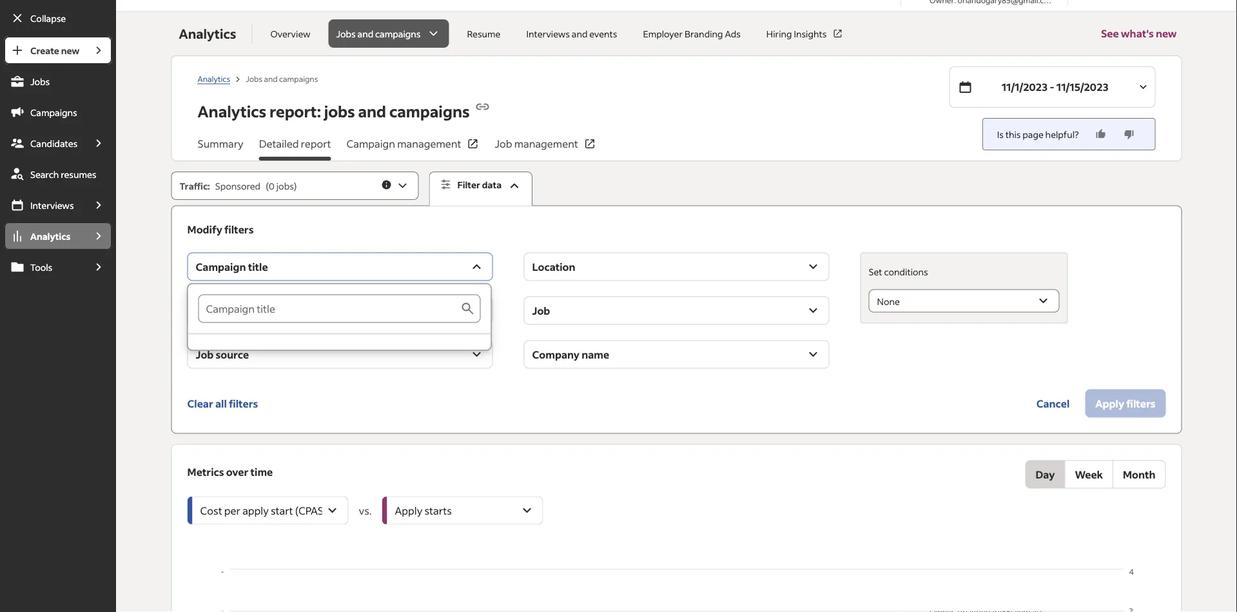 Task type: vqa. For each thing, say whether or not it's contained in the screenshot.
OF
no



Task type: describe. For each thing, give the bounding box(es) containing it.
modify filters
[[187, 223, 254, 236]]

metrics
[[187, 465, 224, 478]]

interviews and events
[[526, 28, 618, 39]]

sponsored
[[215, 180, 261, 192]]

metrics over time
[[187, 465, 273, 478]]

job source
[[196, 348, 249, 361]]

filter data
[[458, 179, 502, 191]]

employer
[[643, 28, 683, 39]]

vs.
[[359, 504, 372, 517]]

0 horizontal spatial jobs and campaigns
[[246, 73, 318, 83]]

see what's new
[[1101, 27, 1177, 40]]

this filters data based on the type of traffic a job received, not the sponsored status of the job itself. some jobs may receive both sponsored and organic traffic. combined view shows all traffic. image
[[381, 179, 392, 191]]

set
[[869, 266, 883, 277]]

clear
[[187, 397, 213, 410]]

modify
[[187, 223, 222, 236]]

jobs and campaigns button
[[329, 19, 449, 48]]

campaign for campaign management
[[347, 137, 395, 150]]

branding
[[685, 28, 723, 39]]

campaigns
[[30, 106, 77, 118]]

name
[[582, 348, 610, 361]]

is
[[998, 128, 1004, 140]]

detailed
[[259, 137, 299, 150]]

1 horizontal spatial jobs
[[246, 73, 263, 83]]

Campaign title field
[[198, 294, 460, 323]]

tools link
[[4, 253, 85, 281]]

campaign title
[[196, 260, 268, 273]]

week
[[1075, 468, 1103, 481]]

ads
[[725, 28, 741, 39]]

see what's new button
[[1101, 12, 1177, 55]]

interviews for interviews and events
[[526, 28, 570, 39]]

1 horizontal spatial jobs
[[324, 101, 355, 121]]

campaign management link
[[347, 136, 480, 161]]

report:
[[270, 101, 321, 121]]

hiring insights link
[[759, 19, 852, 48]]

jobs and campaigns inside button
[[336, 28, 421, 39]]

helpful?
[[1046, 128, 1079, 140]]

company
[[532, 348, 580, 361]]

show shareable url image
[[475, 99, 491, 114]]

cancel button
[[1027, 389, 1080, 418]]

employer branding ads link
[[636, 19, 749, 48]]

search
[[30, 168, 59, 180]]

collapse
[[30, 12, 66, 24]]

company name
[[532, 348, 610, 361]]

11/1/2023
[[1002, 80, 1048, 94]]

summary link
[[198, 136, 244, 161]]

tools
[[30, 261, 52, 273]]

create new
[[30, 44, 79, 56]]

company name button
[[524, 340, 830, 369]]

search resumes
[[30, 168, 96, 180]]

this page is not helpful image
[[1123, 128, 1136, 141]]

time
[[251, 465, 273, 478]]

employer branding ads
[[643, 28, 741, 39]]

report
[[301, 137, 331, 150]]

none button
[[869, 289, 1060, 313]]

analytics report: jobs and campaigns
[[198, 101, 470, 121]]

resume link
[[459, 19, 508, 48]]

campaign for campaign title
[[196, 260, 246, 273]]

filter
[[458, 179, 480, 191]]

set conditions
[[869, 266, 929, 277]]

(
[[266, 180, 269, 192]]

detailed report
[[259, 137, 331, 150]]

jobs inside button
[[336, 28, 356, 39]]

campaign title button
[[187, 253, 493, 281]]

conditions
[[884, 266, 929, 277]]

this
[[1006, 128, 1021, 140]]

0 horizontal spatial analytics link
[[4, 222, 85, 250]]

management for campaign management
[[397, 137, 461, 150]]

filter data button
[[429, 172, 533, 206]]

candidates link
[[4, 129, 85, 157]]

collapse button
[[4, 4, 112, 32]]

cancel
[[1037, 397, 1070, 410]]

campaigns link
[[4, 98, 112, 126]]

search resumes link
[[4, 160, 112, 188]]

summary
[[198, 137, 244, 150]]

analytics inside menu bar
[[30, 230, 70, 242]]

job source button
[[187, 340, 493, 369]]



Task type: locate. For each thing, give the bounding box(es) containing it.
job inside the "job management" link
[[495, 137, 512, 150]]

1 vertical spatial campaign
[[196, 260, 246, 273]]

new
[[1156, 27, 1177, 40], [61, 44, 79, 56]]

jobs right 0
[[277, 180, 294, 192]]

hiring
[[767, 28, 792, 39]]

job for job
[[532, 304, 550, 317]]

job up data at the left of page
[[495, 137, 512, 150]]

0 vertical spatial filters
[[224, 223, 254, 236]]

interviews link
[[4, 191, 85, 219]]

detailed report link
[[259, 136, 331, 161]]

1 vertical spatial jobs and campaigns
[[246, 73, 318, 83]]

11/15/2023
[[1057, 80, 1109, 94]]

1 vertical spatial campaigns
[[279, 73, 318, 83]]

management
[[397, 137, 461, 150], [514, 137, 578, 150]]

campaigns inside button
[[375, 28, 421, 39]]

0 vertical spatial jobs
[[324, 101, 355, 121]]

interviews and events link
[[519, 19, 625, 48]]

job inside 'job' popup button
[[532, 304, 550, 317]]

new right create
[[61, 44, 79, 56]]

day
[[1036, 468, 1055, 481]]

0 horizontal spatial jobs
[[277, 180, 294, 192]]

new inside button
[[1156, 27, 1177, 40]]

over
[[226, 465, 249, 478]]

campaign title list box
[[188, 284, 491, 350]]

1 vertical spatial jobs
[[277, 180, 294, 192]]

menu bar
[[0, 36, 116, 612]]

region
[[187, 566, 1166, 612]]

-
[[1050, 80, 1055, 94]]

analytics link
[[198, 73, 230, 84], [4, 222, 85, 250]]

1 vertical spatial job
[[532, 304, 550, 317]]

interviews inside interviews link
[[30, 199, 74, 211]]

1 vertical spatial filters
[[229, 397, 258, 410]]

all
[[215, 397, 227, 410]]

new inside menu bar
[[61, 44, 79, 56]]

filters right modify
[[224, 223, 254, 236]]

insights
[[794, 28, 827, 39]]

clear all filters
[[187, 397, 258, 410]]

1 horizontal spatial new
[[1156, 27, 1177, 40]]

0 horizontal spatial jobs
[[30, 75, 50, 87]]

resume
[[467, 28, 501, 39]]

none
[[877, 295, 900, 307]]

11/1/2023 - 11/15/2023
[[1002, 80, 1109, 94]]

0 horizontal spatial new
[[61, 44, 79, 56]]

jobs
[[324, 101, 355, 121], [277, 180, 294, 192]]

0 vertical spatial job
[[495, 137, 512, 150]]

management inside 'link'
[[397, 137, 461, 150]]

0 vertical spatial analytics link
[[198, 73, 230, 84]]

job management
[[495, 137, 578, 150]]

overview link
[[263, 19, 318, 48]]

location
[[532, 260, 576, 273]]

traffic: sponsored ( 0 jobs )
[[180, 180, 297, 192]]

2 horizontal spatial job
[[532, 304, 550, 317]]

)
[[294, 180, 297, 192]]

source
[[216, 348, 249, 361]]

1 vertical spatial interviews
[[30, 199, 74, 211]]

job inside job source dropdown button
[[196, 348, 214, 361]]

interviews
[[526, 28, 570, 39], [30, 199, 74, 211]]

0 horizontal spatial job
[[196, 348, 214, 361]]

0 vertical spatial campaign
[[347, 137, 395, 150]]

campaign up this filters data based on the type of traffic a job received, not the sponsored status of the job itself. some jobs may receive both sponsored and organic traffic. combined view shows all traffic. icon
[[347, 137, 395, 150]]

1 horizontal spatial campaign
[[347, 137, 395, 150]]

menu bar containing create new
[[0, 36, 116, 612]]

job for job source
[[196, 348, 214, 361]]

1 vertical spatial analytics link
[[4, 222, 85, 250]]

interviews down search resumes link at left top
[[30, 199, 74, 211]]

overview
[[270, 28, 311, 39]]

new right what's
[[1156, 27, 1177, 40]]

data
[[482, 179, 502, 191]]

0 horizontal spatial campaign
[[196, 260, 246, 273]]

filters inside "clear all filters" button
[[229, 397, 258, 410]]

title
[[248, 260, 268, 273]]

see
[[1101, 27, 1119, 40]]

page
[[1023, 128, 1044, 140]]

create
[[30, 44, 59, 56]]

jobs inside menu bar
[[30, 75, 50, 87]]

interviews for interviews
[[30, 199, 74, 211]]

campaign
[[347, 137, 395, 150], [196, 260, 246, 273]]

1 horizontal spatial job
[[495, 137, 512, 150]]

hiring insights
[[767, 28, 827, 39]]

1 horizontal spatial analytics link
[[198, 73, 230, 84]]

job management link
[[495, 136, 596, 161]]

job for job management
[[495, 137, 512, 150]]

what's
[[1121, 27, 1154, 40]]

and
[[358, 28, 374, 39], [572, 28, 588, 39], [264, 73, 278, 83], [358, 101, 386, 121]]

jobs up "report"
[[324, 101, 355, 121]]

2 management from the left
[[514, 137, 578, 150]]

0 vertical spatial campaigns
[[375, 28, 421, 39]]

job
[[495, 137, 512, 150], [532, 304, 550, 317], [196, 348, 214, 361]]

interviews inside interviews and events link
[[526, 28, 570, 39]]

campaign management
[[347, 137, 461, 150]]

analytics
[[179, 25, 236, 42], [198, 73, 230, 83], [198, 101, 266, 121], [30, 230, 70, 242]]

2 vertical spatial job
[[196, 348, 214, 361]]

0 horizontal spatial management
[[397, 137, 461, 150]]

resumes
[[61, 168, 96, 180]]

and inside button
[[358, 28, 374, 39]]

0 vertical spatial new
[[1156, 27, 1177, 40]]

this page is helpful image
[[1095, 128, 1108, 141]]

2 horizontal spatial jobs
[[336, 28, 356, 39]]

job left source
[[196, 348, 214, 361]]

management for job management
[[514, 137, 578, 150]]

1 management from the left
[[397, 137, 461, 150]]

0 vertical spatial interviews
[[526, 28, 570, 39]]

clear all filters button
[[187, 389, 258, 418]]

filters right all
[[229, 397, 258, 410]]

jobs and campaigns
[[336, 28, 421, 39], [246, 73, 318, 83]]

campaign inside campaign management 'link'
[[347, 137, 395, 150]]

0 horizontal spatial interviews
[[30, 199, 74, 211]]

1 horizontal spatial jobs and campaigns
[[336, 28, 421, 39]]

1 horizontal spatial management
[[514, 137, 578, 150]]

create new link
[[4, 36, 85, 64]]

campaigns
[[375, 28, 421, 39], [279, 73, 318, 83], [389, 101, 470, 121]]

campaign inside campaign title dropdown button
[[196, 260, 246, 273]]

0
[[269, 180, 275, 192]]

interviews left the events
[[526, 28, 570, 39]]

1 horizontal spatial interviews
[[526, 28, 570, 39]]

traffic:
[[180, 180, 210, 192]]

job down location
[[532, 304, 550, 317]]

1 vertical spatial new
[[61, 44, 79, 56]]

location button
[[524, 253, 830, 281]]

job button
[[524, 296, 830, 325]]

campaign left the title
[[196, 260, 246, 273]]

0 vertical spatial jobs and campaigns
[[336, 28, 421, 39]]

2 vertical spatial campaigns
[[389, 101, 470, 121]]

month
[[1123, 468, 1156, 481]]

events
[[590, 28, 618, 39]]

jobs link
[[4, 67, 112, 95]]



